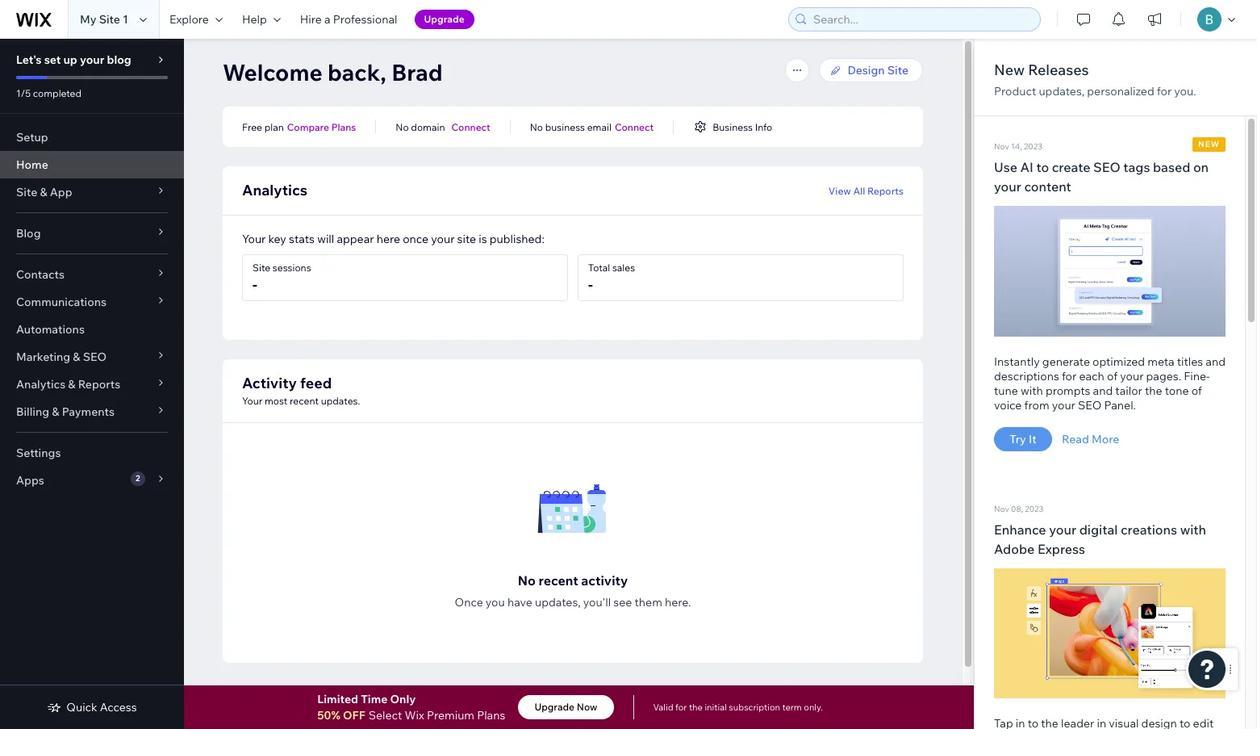 Task type: locate. For each thing, give the bounding box(es) containing it.
2023 right '08,'
[[1026, 503, 1044, 514]]

1 vertical spatial recent
[[539, 572, 579, 589]]

you
[[486, 595, 505, 610]]

1 horizontal spatial recent
[[539, 572, 579, 589]]

your left most
[[242, 395, 263, 407]]

updates, down releases
[[1039, 84, 1085, 98]]

communications button
[[0, 288, 184, 316]]

plans inside limited time only 50% off select wix premium plans
[[477, 708, 506, 723]]

your
[[80, 52, 104, 67], [995, 178, 1022, 195], [431, 232, 455, 246], [1121, 369, 1144, 383], [1053, 398, 1076, 412], [1050, 521, 1077, 537]]

1 horizontal spatial upgrade
[[535, 701, 575, 713]]

1 vertical spatial with
[[1181, 521, 1207, 537]]

no up "have"
[[518, 572, 536, 589]]

initial
[[705, 702, 727, 713]]

1 vertical spatial the
[[689, 702, 703, 713]]

nov left '08,'
[[995, 503, 1010, 514]]

0 horizontal spatial upgrade
[[424, 13, 465, 25]]

once
[[455, 595, 483, 610]]

1 connect link from the left
[[452, 119, 491, 134]]

& right billing
[[52, 404, 59, 419]]

2 vertical spatial seo
[[1079, 398, 1102, 412]]

updates, right "have"
[[535, 595, 581, 610]]

no left business
[[530, 121, 543, 133]]

0 vertical spatial analytics
[[242, 181, 308, 199]]

1 vertical spatial updates,
[[535, 595, 581, 610]]

0 horizontal spatial connect link
[[452, 119, 491, 134]]

content
[[1025, 178, 1072, 195]]

upgrade for upgrade
[[424, 13, 465, 25]]

0 horizontal spatial of
[[1108, 369, 1118, 383]]

recent left activity
[[539, 572, 579, 589]]

0 horizontal spatial connect
[[452, 121, 491, 133]]

0 horizontal spatial recent
[[290, 395, 319, 407]]

your key stats will appear here once your site is published:
[[242, 232, 545, 246]]

connect link right the domain
[[452, 119, 491, 134]]

1 vertical spatial and
[[1094, 383, 1114, 398]]

of right tone
[[1192, 383, 1203, 398]]

design site link
[[819, 58, 924, 82]]

1 horizontal spatial plans
[[477, 708, 506, 723]]

2023 right '14,'
[[1024, 141, 1043, 152]]

0 vertical spatial for
[[1158, 84, 1172, 98]]

- for site sessions -
[[253, 275, 257, 294]]

0 vertical spatial 2023
[[1024, 141, 1043, 152]]

no for recent
[[518, 572, 536, 589]]

more
[[1092, 432, 1120, 446]]

your inside activity feed your most recent updates.
[[242, 395, 263, 407]]

- for total sales -
[[589, 275, 593, 294]]

1 vertical spatial analytics
[[16, 377, 66, 392]]

view all reports button
[[829, 183, 904, 198]]

1 horizontal spatial connect
[[615, 121, 654, 133]]

read more link
[[1062, 432, 1120, 446]]

site left 'sessions'
[[253, 262, 271, 274]]

hire
[[300, 12, 322, 27]]

business
[[713, 121, 753, 133]]

only.
[[804, 702, 823, 713]]

1 vertical spatial for
[[1062, 369, 1077, 383]]

quick access button
[[47, 700, 137, 715]]

settings
[[16, 446, 61, 460]]

1
[[123, 12, 128, 27]]

welcome
[[223, 58, 323, 86]]

updates,
[[1039, 84, 1085, 98], [535, 595, 581, 610]]

the left tone
[[1146, 383, 1163, 398]]

analytics for analytics
[[242, 181, 308, 199]]

1 vertical spatial nov
[[995, 503, 1010, 514]]

on
[[1194, 159, 1210, 175]]

your right from
[[1053, 398, 1076, 412]]

seo left 'tags' at the top right of page
[[1094, 159, 1121, 175]]

plans right compare
[[332, 121, 356, 133]]

reports up "billing & payments" popup button
[[78, 377, 120, 392]]

activity
[[582, 572, 628, 589]]

them
[[635, 595, 663, 610]]

- inside site sessions -
[[253, 275, 257, 294]]

connect
[[452, 121, 491, 133], [615, 121, 654, 133]]

connect right email
[[615, 121, 654, 133]]

0 horizontal spatial and
[[1094, 383, 1114, 398]]

your up 'express'
[[1050, 521, 1077, 537]]

connect link right email
[[615, 119, 654, 134]]

upgrade inside the upgrade button
[[424, 13, 465, 25]]

seo down each
[[1079, 398, 1102, 412]]

only
[[390, 692, 416, 706]]

use ai to create seo tags based on your content
[[995, 159, 1210, 195]]

2 nov from the top
[[995, 503, 1010, 514]]

generate
[[1043, 354, 1091, 369]]

upgrade up the brad
[[424, 13, 465, 25]]

seo inside dropdown button
[[83, 350, 107, 364]]

of right each
[[1108, 369, 1118, 383]]

upgrade left now
[[535, 701, 575, 713]]

Search... field
[[809, 8, 1036, 31]]

nov left '14,'
[[995, 141, 1010, 152]]

plans right premium at the bottom
[[477, 708, 506, 723]]

for inside instantly generate optimized meta titles and descriptions for each of your pages. fine- tune with prompts and tailor the tone of voice from your seo panel.
[[1062, 369, 1077, 383]]

no inside no recent activity once you have updates, you'll see them here.
[[518, 572, 536, 589]]

2 your from the top
[[242, 395, 263, 407]]

nov 14, 2023
[[995, 141, 1043, 152]]

explore
[[169, 12, 209, 27]]

1 horizontal spatial the
[[1146, 383, 1163, 398]]

0 horizontal spatial with
[[1021, 383, 1044, 398]]

upgrade button
[[415, 10, 475, 29]]

2023 for nov 14, 2023
[[1024, 141, 1043, 152]]

the left initial
[[689, 702, 703, 713]]

no for business
[[530, 121, 543, 133]]

with right tune at the right of page
[[1021, 383, 1044, 398]]

for left each
[[1062, 369, 1077, 383]]

you.
[[1175, 84, 1197, 98]]

1 vertical spatial your
[[242, 395, 263, 407]]

blog button
[[0, 220, 184, 247]]

with inside nov 08, 2023 enhance your digital creations with adobe express
[[1181, 521, 1207, 537]]

compare plans link
[[287, 119, 356, 134]]

1 horizontal spatial for
[[1062, 369, 1077, 383]]

for
[[1158, 84, 1172, 98], [1062, 369, 1077, 383], [676, 702, 687, 713]]

recent down feed
[[290, 395, 319, 407]]

of
[[1108, 369, 1118, 383], [1192, 383, 1203, 398]]

1 horizontal spatial updates,
[[1039, 84, 1085, 98]]

2 - from the left
[[589, 275, 593, 294]]

your down use on the right of page
[[995, 178, 1022, 195]]

- inside total sales -
[[589, 275, 593, 294]]

each
[[1080, 369, 1105, 383]]

reports right all in the top right of the page
[[868, 184, 904, 197]]

reports
[[868, 184, 904, 197], [78, 377, 120, 392]]

your inside use ai to create seo tags based on your content
[[995, 178, 1022, 195]]

& up analytics & reports
[[73, 350, 80, 364]]

feed
[[300, 374, 332, 392]]

your up panel.
[[1121, 369, 1144, 383]]

try it
[[1010, 432, 1037, 446]]

billing & payments
[[16, 404, 115, 419]]

no left the domain
[[396, 121, 409, 133]]

analytics inside dropdown button
[[16, 377, 66, 392]]

communications
[[16, 295, 107, 309]]

your left key
[[242, 232, 266, 246]]

billing & payments button
[[0, 398, 184, 425]]

seo inside instantly generate optimized meta titles and descriptions for each of your pages. fine- tune with prompts and tailor the tone of voice from your seo panel.
[[1079, 398, 1102, 412]]

0 horizontal spatial plans
[[332, 121, 356, 133]]

here.
[[665, 595, 691, 610]]

1 vertical spatial 2023
[[1026, 503, 1044, 514]]

1 vertical spatial plans
[[477, 708, 506, 723]]

0 horizontal spatial analytics
[[16, 377, 66, 392]]

reports inside button
[[868, 184, 904, 197]]

1 horizontal spatial analytics
[[242, 181, 308, 199]]

1 vertical spatial reports
[[78, 377, 120, 392]]

to
[[1037, 159, 1050, 175]]

0 vertical spatial with
[[1021, 383, 1044, 398]]

2 vertical spatial for
[[676, 702, 687, 713]]

0 horizontal spatial reports
[[78, 377, 120, 392]]

1 vertical spatial upgrade
[[535, 701, 575, 713]]

compare
[[287, 121, 329, 133]]

it
[[1029, 432, 1037, 446]]

pages.
[[1147, 369, 1182, 383]]

descriptions
[[995, 369, 1060, 383]]

upgrade now button
[[519, 695, 614, 719]]

blog
[[16, 226, 41, 241]]

0 vertical spatial your
[[242, 232, 266, 246]]

2 connect link from the left
[[615, 119, 654, 134]]

connect link for no business email connect
[[615, 119, 654, 134]]

most
[[265, 395, 288, 407]]

adobe
[[995, 541, 1035, 557]]

all
[[854, 184, 866, 197]]

new
[[995, 61, 1025, 79]]

reports inside dropdown button
[[78, 377, 120, 392]]

0 horizontal spatial -
[[253, 275, 257, 294]]

upgrade inside upgrade now button
[[535, 701, 575, 713]]

your inside sidebar element
[[80, 52, 104, 67]]

0 vertical spatial plans
[[332, 121, 356, 133]]

1 horizontal spatial connect link
[[615, 119, 654, 134]]

billing
[[16, 404, 49, 419]]

connect link
[[452, 119, 491, 134], [615, 119, 654, 134]]

0 vertical spatial recent
[[290, 395, 319, 407]]

0 vertical spatial nov
[[995, 141, 1010, 152]]

0 vertical spatial seo
[[1094, 159, 1121, 175]]

your inside nov 08, 2023 enhance your digital creations with adobe express
[[1050, 521, 1077, 537]]

for left you.
[[1158, 84, 1172, 98]]

design
[[848, 63, 885, 78]]

0 horizontal spatial updates,
[[535, 595, 581, 610]]

2023
[[1024, 141, 1043, 152], [1026, 503, 1044, 514]]

analytics & reports
[[16, 377, 120, 392]]

select
[[369, 708, 402, 723]]

for right valid
[[676, 702, 687, 713]]

recent
[[290, 395, 319, 407], [539, 572, 579, 589]]

analytics & reports button
[[0, 371, 184, 398]]

1 horizontal spatial and
[[1206, 354, 1226, 369]]

payments
[[62, 404, 115, 419]]

0 vertical spatial the
[[1146, 383, 1163, 398]]

no for domain
[[396, 121, 409, 133]]

& left app
[[40, 185, 47, 199]]

0 vertical spatial updates,
[[1039, 84, 1085, 98]]

analytics up key
[[242, 181, 308, 199]]

connect right the domain
[[452, 121, 491, 133]]

email
[[588, 121, 612, 133]]

1 nov from the top
[[995, 141, 1010, 152]]

0 vertical spatial reports
[[868, 184, 904, 197]]

plans
[[332, 121, 356, 133], [477, 708, 506, 723]]

analytics down marketing at the top
[[16, 377, 66, 392]]

wix
[[405, 708, 425, 723]]

seo
[[1094, 159, 1121, 175], [83, 350, 107, 364], [1079, 398, 1102, 412]]

contacts
[[16, 267, 65, 282]]

2023 inside nov 08, 2023 enhance your digital creations with adobe express
[[1026, 503, 1044, 514]]

home
[[16, 157, 48, 172]]

site down home
[[16, 185, 37, 199]]

appear
[[337, 232, 374, 246]]

2 horizontal spatial for
[[1158, 84, 1172, 98]]

read
[[1062, 432, 1090, 446]]

1 horizontal spatial with
[[1181, 521, 1207, 537]]

nov inside nov 08, 2023 enhance your digital creations with adobe express
[[995, 503, 1010, 514]]

0 horizontal spatial the
[[689, 702, 703, 713]]

quick access
[[66, 700, 137, 715]]

0 vertical spatial and
[[1206, 354, 1226, 369]]

settings link
[[0, 439, 184, 467]]

& up billing & payments
[[68, 377, 76, 392]]

business info
[[713, 121, 773, 133]]

1 your from the top
[[242, 232, 266, 246]]

0 vertical spatial upgrade
[[424, 13, 465, 25]]

your right up
[[80, 52, 104, 67]]

updates.
[[321, 395, 360, 407]]

& for billing
[[52, 404, 59, 419]]

your
[[242, 232, 266, 246], [242, 395, 263, 407]]

1 - from the left
[[253, 275, 257, 294]]

seo down automations link in the top left of the page
[[83, 350, 107, 364]]

see
[[614, 595, 632, 610]]

updates, inside new releases product updates, personalized for you.
[[1039, 84, 1085, 98]]

with right creations
[[1181, 521, 1207, 537]]

and left tailor
[[1094, 383, 1114, 398]]

&
[[40, 185, 47, 199], [73, 350, 80, 364], [68, 377, 76, 392], [52, 404, 59, 419]]

1 horizontal spatial -
[[589, 275, 593, 294]]

marketing & seo button
[[0, 343, 184, 371]]

creations
[[1121, 521, 1178, 537]]

0 horizontal spatial for
[[676, 702, 687, 713]]

a
[[325, 12, 331, 27]]

and right titles
[[1206, 354, 1226, 369]]

will
[[317, 232, 334, 246]]

1 horizontal spatial reports
[[868, 184, 904, 197]]

1 vertical spatial seo
[[83, 350, 107, 364]]

marketing
[[16, 350, 70, 364]]



Task type: describe. For each thing, give the bounding box(es) containing it.
once
[[403, 232, 429, 246]]

your left site
[[431, 232, 455, 246]]

meta
[[1148, 354, 1175, 369]]

off
[[343, 708, 366, 723]]

& for site
[[40, 185, 47, 199]]

the inside instantly generate optimized meta titles and descriptions for each of your pages. fine- tune with prompts and tailor the tone of voice from your seo panel.
[[1146, 383, 1163, 398]]

prompts
[[1046, 383, 1091, 398]]

free plan compare plans
[[242, 121, 356, 133]]

1 horizontal spatial of
[[1192, 383, 1203, 398]]

analytics for analytics & reports
[[16, 377, 66, 392]]

try
[[1010, 432, 1027, 446]]

panel.
[[1105, 398, 1137, 412]]

fine-
[[1185, 369, 1211, 383]]

contacts button
[[0, 261, 184, 288]]

term
[[783, 702, 802, 713]]

read more
[[1062, 432, 1120, 446]]

1/5
[[16, 87, 31, 99]]

reports for view all reports
[[868, 184, 904, 197]]

connect link for no domain connect
[[452, 119, 491, 134]]

optimized
[[1093, 354, 1146, 369]]

published:
[[490, 232, 545, 246]]

setup link
[[0, 124, 184, 151]]

upgrade now
[[535, 701, 598, 713]]

activity feed your most recent updates.
[[242, 374, 360, 407]]

help
[[242, 12, 267, 27]]

back,
[[328, 58, 387, 86]]

from
[[1025, 398, 1050, 412]]

site & app button
[[0, 178, 184, 206]]

& for marketing
[[73, 350, 80, 364]]

welcome back, brad
[[223, 58, 443, 86]]

digital
[[1080, 521, 1118, 537]]

site left 1
[[99, 12, 120, 27]]

automations
[[16, 322, 85, 337]]

design site
[[848, 63, 909, 78]]

up
[[63, 52, 77, 67]]

1 connect from the left
[[452, 121, 491, 133]]

2023 for nov 08, 2023 enhance your digital creations with adobe express
[[1026, 503, 1044, 514]]

tune
[[995, 383, 1019, 398]]

sidebar element
[[0, 39, 184, 729]]

for inside new releases product updates, personalized for you.
[[1158, 84, 1172, 98]]

home link
[[0, 151, 184, 178]]

tailor
[[1116, 383, 1143, 398]]

let's set up your blog
[[16, 52, 131, 67]]

view all reports
[[829, 184, 904, 197]]

valid for the initial subscription term only.
[[654, 702, 823, 713]]

is
[[479, 232, 487, 246]]

sales
[[613, 262, 636, 274]]

seo inside use ai to create seo tags based on your content
[[1094, 159, 1121, 175]]

recent inside no recent activity once you have updates, you'll see them here.
[[539, 572, 579, 589]]

nov for nov 14, 2023
[[995, 141, 1010, 152]]

upgrade for upgrade now
[[535, 701, 575, 713]]

site & app
[[16, 185, 72, 199]]

recent inside activity feed your most recent updates.
[[290, 395, 319, 407]]

based
[[1154, 159, 1191, 175]]

08,
[[1012, 503, 1024, 514]]

& for analytics
[[68, 377, 76, 392]]

stats
[[289, 232, 315, 246]]

set
[[44, 52, 61, 67]]

tone
[[1166, 383, 1190, 398]]

quick
[[66, 700, 97, 715]]

key
[[268, 232, 286, 246]]

use
[[995, 159, 1018, 175]]

no domain connect
[[396, 121, 491, 133]]

site right design in the top of the page
[[888, 63, 909, 78]]

professional
[[333, 12, 398, 27]]

reports for analytics & reports
[[78, 377, 120, 392]]

let's
[[16, 52, 42, 67]]

limited
[[317, 692, 359, 706]]

nov for nov 08, 2023 enhance your digital creations with adobe express
[[995, 503, 1010, 514]]

site inside popup button
[[16, 185, 37, 199]]

limited time only 50% off select wix premium plans
[[317, 692, 506, 723]]

marketing & seo
[[16, 350, 107, 364]]

product
[[995, 84, 1037, 98]]

no business email connect
[[530, 121, 654, 133]]

completed
[[33, 87, 82, 99]]

sessions
[[273, 262, 311, 274]]

my
[[80, 12, 96, 27]]

my site 1
[[80, 12, 128, 27]]

with inside instantly generate optimized meta titles and descriptions for each of your pages. fine- tune with prompts and tailor the tone of voice from your seo panel.
[[1021, 383, 1044, 398]]

access
[[100, 700, 137, 715]]

site sessions -
[[253, 262, 311, 294]]

you'll
[[584, 595, 611, 610]]

ai
[[1021, 159, 1034, 175]]

site inside site sessions -
[[253, 262, 271, 274]]

time
[[361, 692, 388, 706]]

help button
[[232, 0, 290, 39]]

updates, inside no recent activity once you have updates, you'll see them here.
[[535, 595, 581, 610]]

releases
[[1029, 61, 1090, 79]]

2 connect from the left
[[615, 121, 654, 133]]

tags
[[1124, 159, 1151, 175]]

view
[[829, 184, 852, 197]]

info
[[755, 121, 773, 133]]

app
[[50, 185, 72, 199]]

14,
[[1012, 141, 1023, 152]]

instantly
[[995, 354, 1040, 369]]

business
[[546, 121, 585, 133]]

create
[[1053, 159, 1091, 175]]

domain
[[411, 121, 445, 133]]

subscription
[[729, 702, 781, 713]]

try it link
[[995, 427, 1053, 451]]

hire a professional
[[300, 12, 398, 27]]



Task type: vqa. For each thing, say whether or not it's contained in the screenshot.
settings
yes



